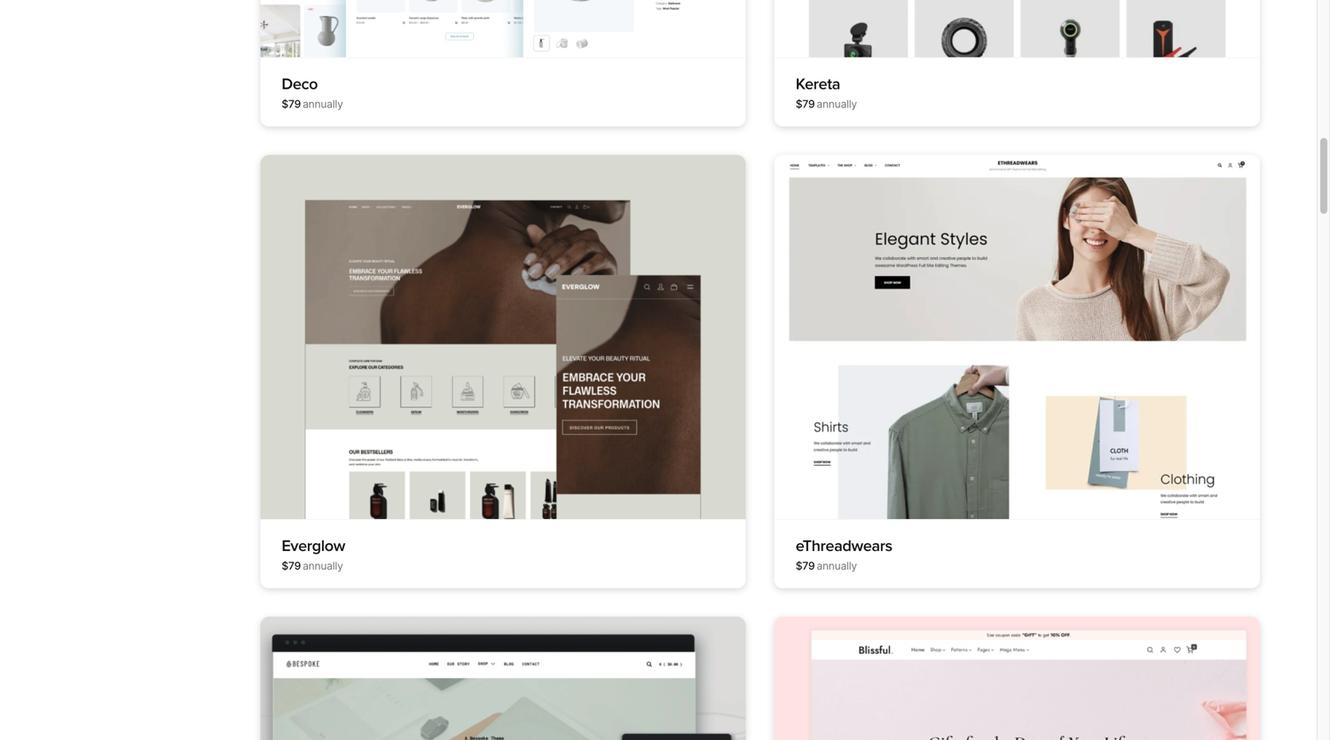 Task type: vqa. For each thing, say whether or not it's contained in the screenshot.
$79 within the the "Everglow $79 annually"
yes



Task type: locate. For each thing, give the bounding box(es) containing it.
everglow
[[282, 537, 345, 556]]

$79 inside ethreadwears $79 annually
[[796, 560, 815, 573]]

$79 inside "everglow $79 annually"
[[282, 560, 301, 573]]

ethreadwears
[[796, 537, 893, 556]]

annually
[[303, 98, 343, 111], [817, 98, 858, 111], [303, 560, 343, 573], [817, 560, 858, 573]]

everglow link
[[282, 537, 345, 556]]

annually inside "everglow $79 annually"
[[303, 560, 343, 573]]

deco link
[[282, 75, 318, 94]]

$79
[[282, 98, 301, 111], [796, 98, 815, 111], [282, 560, 301, 573], [796, 560, 815, 573]]

annually down ethreadwears link
[[817, 560, 858, 573]]

annually down kereta link
[[817, 98, 858, 111]]

$79 inside deco $79 annually
[[282, 98, 301, 111]]

annually for everglow
[[303, 560, 343, 573]]

annually inside ethreadwears $79 annually
[[817, 560, 858, 573]]

deco $79 annually
[[282, 75, 343, 111]]

annually down deco
[[303, 98, 343, 111]]

$79 down deco
[[282, 98, 301, 111]]

everglow $79 annually
[[282, 537, 345, 573]]

$79 inside kereta $79 annually
[[796, 98, 815, 111]]

$79 for kereta
[[796, 98, 815, 111]]

$79 for deco
[[282, 98, 301, 111]]

annually inside deco $79 annually
[[303, 98, 343, 111]]

$79 down everglow link
[[282, 560, 301, 573]]

annually for kereta
[[817, 98, 858, 111]]

$79 down kereta
[[796, 98, 815, 111]]

annually down everglow link
[[303, 560, 343, 573]]

$79 down ethreadwears link
[[796, 560, 815, 573]]

annually inside kereta $79 annually
[[817, 98, 858, 111]]

annually for deco
[[303, 98, 343, 111]]



Task type: describe. For each thing, give the bounding box(es) containing it.
kereta $79 annually
[[796, 75, 858, 111]]

deco
[[282, 75, 318, 94]]

$79 for everglow
[[282, 560, 301, 573]]

ethreadwears $79 annually
[[796, 537, 893, 573]]

kereta link
[[796, 75, 841, 94]]

kereta
[[796, 75, 841, 94]]

ethreadwears link
[[796, 537, 893, 556]]

$79 for ethreadwears
[[796, 560, 815, 573]]

annually for ethreadwears
[[817, 560, 858, 573]]



